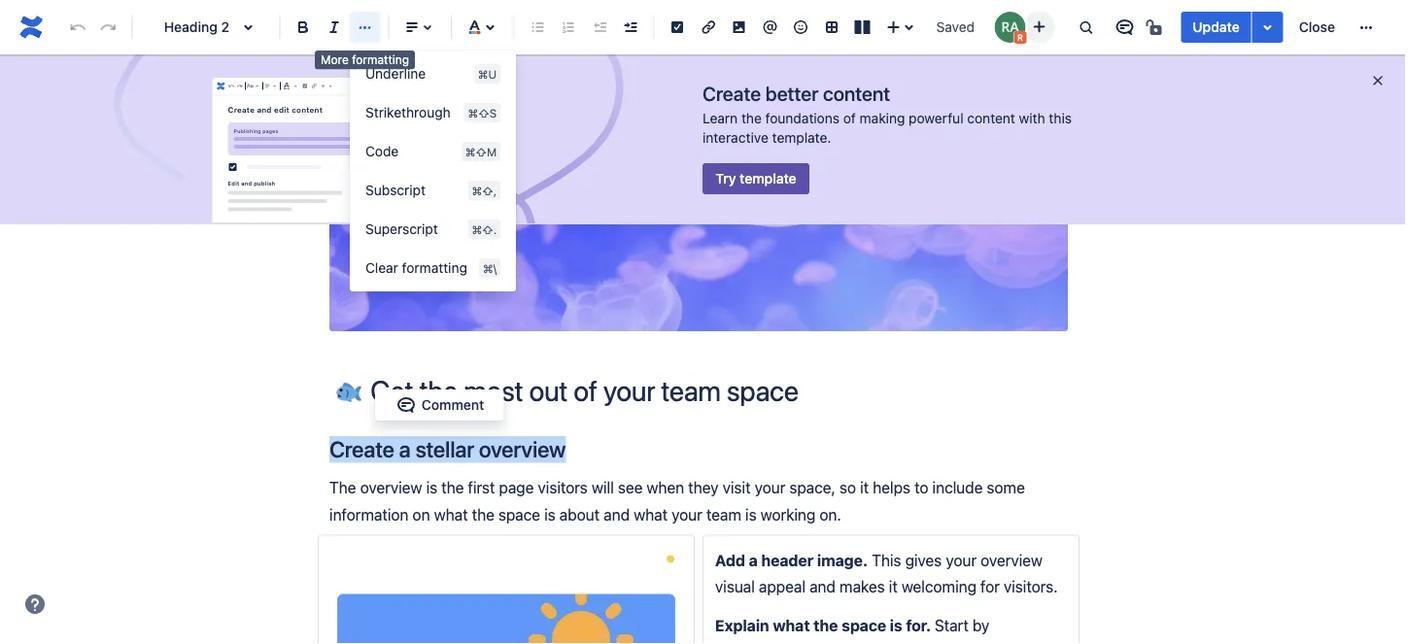 Task type: describe. For each thing, give the bounding box(es) containing it.
subscript
[[366, 182, 426, 198]]

adjust update settings image
[[1257, 16, 1280, 39]]

explain
[[716, 617, 770, 635]]

by
[[973, 617, 990, 635]]

add a header image.
[[716, 552, 868, 570]]

header inside 'main content area, start typing to enter text.' text box
[[762, 552, 814, 570]]

powerful
[[909, 110, 964, 126]]

⌘u
[[478, 67, 497, 81]]

2 my from the left
[[542, 161, 561, 177]]

1 vertical spatial of
[[763, 161, 776, 177]]

of inside create better content learn the foundations of making powerful content with this interactive template.
[[844, 110, 856, 126]]

template.
[[773, 130, 832, 146]]

get the most out of your team space link
[[654, 158, 884, 181]]

your down they
[[672, 505, 703, 524]]

learn
[[703, 110, 738, 126]]

visitors
[[538, 479, 588, 497]]

chevron down image
[[271, 78, 279, 94]]

⌘⇧m
[[465, 145, 497, 158]]

purpose
[[835, 643, 893, 644]]

the right on
[[472, 505, 495, 524]]

publishing
[[234, 128, 261, 134]]

0 horizontal spatial what
[[434, 505, 468, 524]]

of inside start by summarizing the purpose of the space. this coul
[[897, 643, 911, 644]]

clear
[[366, 260, 398, 276]]

:fish: image
[[336, 377, 362, 403]]

they
[[689, 479, 719, 497]]

a for create
[[399, 437, 411, 463]]

page
[[499, 479, 534, 497]]

it inside the overview is the first page visitors will see when they visit your space, so it helps to include some information on what the space is about and what your team is working on.
[[861, 479, 869, 497]]

outdent ⇧tab image
[[588, 16, 611, 39]]

strikethrough
[[366, 105, 451, 121]]

header inside popup button
[[682, 271, 724, 287]]

numbered list ⌘⇧7 image
[[557, 16, 580, 39]]

0 horizontal spatial content
[[292, 105, 323, 114]]

comment button
[[383, 394, 496, 417]]

link image
[[697, 16, 720, 39]]

is up on
[[426, 479, 438, 497]]

⌘⇧s
[[468, 106, 497, 120]]

checkbox image
[[225, 159, 241, 175]]

appeal
[[759, 578, 806, 597]]

undo ⌘z image
[[66, 16, 89, 39]]

your down 'template.'
[[780, 161, 808, 177]]

with
[[1020, 110, 1046, 126]]

to
[[915, 479, 929, 497]]

and right edit
[[241, 180, 252, 186]]

update header image button
[[628, 239, 770, 288]]

a for add
[[749, 552, 758, 570]]

when
[[647, 479, 685, 497]]

summarizing
[[716, 643, 805, 644]]

2 my first space link from the left
[[542, 158, 631, 181]]

layouts image
[[851, 16, 875, 39]]

is down visit
[[746, 505, 757, 524]]

publishing pages
[[234, 128, 278, 134]]

chevron down image for plus image
[[327, 78, 335, 94]]

⌘⇧.
[[472, 223, 497, 236]]

table image
[[820, 16, 844, 39]]

invite to edit image
[[1028, 15, 1051, 38]]

visitors.
[[1004, 578, 1058, 597]]

2 horizontal spatial content
[[968, 110, 1016, 126]]

1 my first space from the left
[[357, 161, 445, 177]]

the right the get
[[680, 161, 701, 177]]

foundations
[[766, 110, 840, 126]]

is left for.
[[890, 617, 903, 635]]

more image
[[1355, 16, 1379, 39]]

1 my first space link from the left
[[357, 158, 445, 181]]

try template
[[716, 171, 797, 187]]

1 horizontal spatial team
[[811, 161, 843, 177]]

heading 2
[[164, 19, 230, 35]]

group containing underline
[[350, 54, 516, 288]]

move this page image
[[333, 161, 349, 177]]

space,
[[790, 479, 836, 497]]

formatting for clear formatting
[[402, 260, 468, 276]]

this
[[1049, 110, 1072, 126]]

and inside this gives your overview visual appeal and makes it welcoming for visitors.
[[810, 578, 836, 597]]

team inside the overview is the first page visitors will see when they visit your space, so it helps to include some information on what the space is about and what your team is working on.
[[707, 505, 742, 524]]

the down create a stellar overview in the left of the page
[[442, 479, 464, 497]]

add image, video, or file image
[[728, 16, 751, 39]]

chevron down image for text style icon
[[253, 78, 261, 94]]

close
[[1300, 19, 1336, 35]]

visual
[[716, 578, 755, 597]]

the inside create better content learn the foundations of making powerful content with this interactive template.
[[742, 110, 762, 126]]

mention image
[[759, 16, 782, 39]]

include
[[933, 479, 983, 497]]

heading
[[164, 19, 218, 35]]

explain what the space is for.
[[716, 617, 935, 635]]

space.
[[942, 643, 988, 644]]

some
[[987, 479, 1026, 497]]

better
[[766, 82, 819, 105]]

making
[[860, 110, 906, 126]]

create for create a stellar overview
[[330, 437, 395, 463]]

out
[[739, 161, 760, 177]]

this inside this gives your overview visual appeal and makes it welcoming for visitors.
[[872, 552, 902, 570]]

emoji image
[[790, 16, 813, 39]]

image
[[727, 271, 764, 287]]

indent tab image
[[619, 16, 642, 39]]

and inside the overview is the first page visitors will see when they visit your space, so it helps to include some information on what the space is about and what your team is working on.
[[604, 505, 630, 524]]

more
[[321, 53, 349, 67]]

link image
[[310, 78, 318, 94]]

for.
[[907, 617, 932, 635]]

0 horizontal spatial first
[[379, 161, 404, 177]]

your up working
[[755, 479, 786, 497]]

clear formatting
[[366, 260, 468, 276]]

is down visitors
[[545, 505, 556, 524]]

⌘\
[[483, 262, 497, 275]]

superscript
[[366, 221, 438, 237]]

space up purpose on the bottom right of the page
[[842, 617, 887, 635]]

helps
[[873, 479, 911, 497]]

create and edit content
[[228, 105, 323, 114]]

Give this page a title text field
[[370, 375, 1069, 407]]

saved
[[937, 19, 975, 35]]

image.
[[818, 552, 868, 570]]

create for create and edit content
[[228, 105, 255, 114]]

the overview is the first page visitors will see when they visit your space, so it helps to include some information on what the space is about and what your team is working on.
[[330, 479, 1030, 524]]



Task type: locate. For each thing, give the bounding box(es) containing it.
0 vertical spatial it
[[861, 479, 869, 497]]

and down the 'image.'
[[810, 578, 836, 597]]

formatting for more formatting
[[352, 53, 409, 67]]

overview up 'information'
[[360, 479, 422, 497]]

group
[[350, 54, 516, 288]]

:fish: image
[[336, 377, 362, 403]]

create a stellar overview
[[330, 437, 566, 463]]

1 vertical spatial a
[[749, 552, 758, 570]]

1 vertical spatial formatting
[[402, 260, 468, 276]]

chevron down image right link image
[[327, 78, 335, 94]]

overview for create a stellar overview
[[479, 437, 566, 463]]

the down the explain what the space is for.
[[809, 643, 831, 644]]

find and replace image
[[1075, 16, 1098, 39]]

of
[[844, 110, 856, 126], [763, 161, 776, 177], [897, 643, 911, 644]]

space down making
[[846, 161, 884, 177]]

0 horizontal spatial my first space link
[[357, 158, 445, 181]]

overview up visitors.
[[981, 552, 1043, 570]]

chevron down image left align left image
[[253, 78, 261, 94]]

create up learn
[[703, 82, 761, 105]]

plus image
[[319, 78, 327, 94]]

redo image
[[236, 78, 244, 94]]

first right content
[[565, 161, 590, 177]]

it inside this gives your overview visual appeal and makes it welcoming for visitors.
[[889, 578, 898, 597]]

0 horizontal spatial of
[[763, 161, 776, 177]]

0 vertical spatial of
[[844, 110, 856, 126]]

get the most out of your team space
[[654, 161, 884, 177]]

2 vertical spatial overview
[[981, 552, 1043, 570]]

information
[[330, 505, 409, 524]]

space left the get
[[593, 161, 631, 177]]

0 horizontal spatial create
[[228, 105, 255, 114]]

1 horizontal spatial my first space link
[[542, 158, 631, 181]]

formatting inside group
[[402, 260, 468, 276]]

the
[[742, 110, 762, 126], [680, 161, 701, 177], [442, 479, 464, 497], [472, 505, 495, 524], [814, 617, 838, 635], [809, 643, 831, 644], [915, 643, 938, 644]]

my first space
[[357, 161, 445, 177], [542, 161, 631, 177]]

create
[[703, 82, 761, 105], [228, 105, 255, 114], [330, 437, 395, 463]]

create inside 'main content area, start typing to enter text.' text box
[[330, 437, 395, 463]]

a right add
[[749, 552, 758, 570]]

a
[[399, 437, 411, 463], [749, 552, 758, 570]]

formatting inside tooltip
[[352, 53, 409, 67]]

2 horizontal spatial overview
[[981, 552, 1043, 570]]

update for update
[[1193, 19, 1240, 35]]

code
[[366, 143, 399, 159]]

create for create better content learn the foundations of making powerful content with this interactive template.
[[703, 82, 761, 105]]

the
[[330, 479, 356, 497]]

update header image
[[634, 271, 764, 287]]

get
[[654, 161, 677, 177]]

text style image
[[246, 78, 254, 94]]

start by summarizing the purpose of the space. this coul
[[716, 617, 1068, 644]]

1 horizontal spatial update
[[1193, 19, 1240, 35]]

what right on
[[434, 505, 468, 524]]

makes
[[840, 578, 885, 597]]

update for update header image
[[634, 271, 678, 287]]

1 horizontal spatial chevron down image
[[292, 78, 300, 94]]

comment image
[[395, 394, 418, 417]]

Main content area, start typing to enter text. text field
[[318, 437, 1080, 644]]

confluence image
[[16, 12, 47, 43], [16, 12, 47, 43]]

1 horizontal spatial my first space
[[542, 161, 631, 177]]

my
[[357, 161, 376, 177], [542, 161, 561, 177]]

what
[[434, 505, 468, 524], [634, 505, 668, 524], [773, 617, 810, 635]]

start
[[935, 617, 969, 635]]

update inside popup button
[[634, 271, 678, 287]]

template
[[740, 171, 797, 187]]

overview for this gives your overview visual appeal and makes it welcoming for visitors.
[[981, 552, 1043, 570]]

2 horizontal spatial first
[[565, 161, 590, 177]]

more formatting
[[321, 53, 409, 67]]

action item image
[[666, 16, 690, 39]]

team down 'template.'
[[811, 161, 843, 177]]

underline
[[366, 66, 426, 82]]

header left image in the top of the page
[[682, 271, 724, 287]]

align left image
[[401, 16, 424, 39]]

your
[[780, 161, 808, 177], [755, 479, 786, 497], [672, 505, 703, 524], [946, 552, 977, 570]]

welcoming
[[902, 578, 977, 597]]

chevron down image left checkbox image
[[292, 78, 300, 94]]

1 horizontal spatial it
[[889, 578, 898, 597]]

close button
[[1288, 12, 1348, 43]]

overview up page
[[479, 437, 566, 463]]

1 vertical spatial this
[[992, 643, 1021, 644]]

space
[[408, 161, 445, 177], [593, 161, 631, 177], [846, 161, 884, 177], [499, 505, 541, 524], [842, 617, 887, 635]]

0 horizontal spatial a
[[399, 437, 411, 463]]

1 vertical spatial header
[[762, 552, 814, 570]]

what down when
[[634, 505, 668, 524]]

2 vertical spatial of
[[897, 643, 911, 644]]

2 horizontal spatial of
[[897, 643, 911, 644]]

1 horizontal spatial header
[[762, 552, 814, 570]]

edit
[[228, 180, 240, 186]]

create up the
[[330, 437, 395, 463]]

formatting
[[352, 53, 409, 67], [402, 260, 468, 276]]

space down page
[[499, 505, 541, 524]]

the down for.
[[915, 643, 938, 644]]

my first space up subscript
[[357, 161, 445, 177]]

it right makes at bottom right
[[889, 578, 898, 597]]

italic ⌘i image
[[323, 16, 346, 39]]

update
[[1193, 19, 1240, 35], [634, 271, 678, 287]]

this
[[872, 552, 902, 570], [992, 643, 1021, 644]]

content link
[[469, 158, 519, 181]]

update button
[[1182, 12, 1252, 43]]

formatting down superscript
[[402, 260, 468, 276]]

comment icon image
[[1114, 16, 1137, 39]]

header up appeal
[[762, 552, 814, 570]]

2 horizontal spatial what
[[773, 617, 810, 635]]

1 vertical spatial it
[[889, 578, 898, 597]]

most
[[704, 161, 736, 177]]

overview inside the overview is the first page visitors will see when they visit your space, so it helps to include some information on what the space is about and what your team is working on.
[[360, 479, 422, 497]]

chevron down image
[[253, 78, 261, 94], [292, 78, 300, 94], [327, 78, 335, 94]]

try
[[716, 171, 736, 187]]

2 vertical spatial create
[[330, 437, 395, 463]]

will
[[592, 479, 614, 497]]

content
[[469, 161, 519, 177]]

3 chevron down image from the left
[[327, 78, 335, 94]]

bold ⌘b image
[[292, 16, 315, 39]]

first inside the overview is the first page visitors will see when they visit your space, so it helps to include some information on what the space is about and what your team is working on.
[[468, 479, 495, 497]]

first down code
[[379, 161, 404, 177]]

1 chevron down image from the left
[[253, 78, 261, 94]]

it right so
[[861, 479, 869, 497]]

and
[[257, 105, 272, 114], [241, 180, 252, 186], [604, 505, 630, 524], [810, 578, 836, 597]]

2 my first space from the left
[[542, 161, 631, 177]]

on.
[[820, 505, 842, 524]]

my down code
[[357, 161, 376, 177]]

0 horizontal spatial my
[[357, 161, 376, 177]]

0 horizontal spatial this
[[872, 552, 902, 570]]

1 horizontal spatial this
[[992, 643, 1021, 644]]

visit
[[723, 479, 751, 497]]

content down checkbox image
[[292, 105, 323, 114]]

update left image in the top of the page
[[634, 271, 678, 287]]

ruby anderson image
[[995, 12, 1026, 43]]

more formatting tooltip
[[315, 51, 415, 70]]

your inside this gives your overview visual appeal and makes it welcoming for visitors.
[[946, 552, 977, 570]]

and left edit
[[257, 105, 272, 114]]

chevron down image for text color icon
[[292, 78, 300, 94]]

this gives your overview visual appeal and makes it welcoming for visitors.
[[716, 552, 1058, 597]]

edit and publish
[[228, 180, 275, 186]]

your up the welcoming at right bottom
[[946, 552, 977, 570]]

team down visit
[[707, 505, 742, 524]]

is
[[426, 479, 438, 497], [545, 505, 556, 524], [746, 505, 757, 524], [890, 617, 903, 635]]

align left image
[[263, 78, 272, 94]]

working
[[761, 505, 816, 524]]

content
[[824, 82, 891, 105], [292, 105, 323, 114], [968, 110, 1016, 126]]

my first space left the get
[[542, 161, 631, 177]]

1 horizontal spatial create
[[330, 437, 395, 463]]

for
[[981, 578, 1000, 597]]

2 horizontal spatial create
[[703, 82, 761, 105]]

checkbox image
[[301, 78, 309, 94]]

text color image
[[281, 78, 292, 94]]

space up subscript
[[408, 161, 445, 177]]

2 horizontal spatial chevron down image
[[327, 78, 335, 94]]

overview
[[479, 437, 566, 463], [360, 479, 422, 497], [981, 552, 1043, 570]]

see
[[618, 479, 643, 497]]

this inside start by summarizing the purpose of the space. this coul
[[992, 643, 1021, 644]]

1 vertical spatial update
[[634, 271, 678, 287]]

0 horizontal spatial update
[[634, 271, 678, 287]]

0 horizontal spatial chevron down image
[[253, 78, 261, 94]]

⌘⇧,
[[472, 184, 497, 197]]

create inside create better content learn the foundations of making powerful content with this interactive template.
[[703, 82, 761, 105]]

space inside the overview is the first page visitors will see when they visit your space, so it helps to include some information on what the space is about and what your team is working on.
[[499, 505, 541, 524]]

stellar
[[416, 437, 474, 463]]

this right space.
[[992, 643, 1021, 644]]

0 vertical spatial this
[[872, 552, 902, 570]]

first
[[379, 161, 404, 177], [565, 161, 590, 177], [468, 479, 495, 497]]

0 horizontal spatial it
[[861, 479, 869, 497]]

1 horizontal spatial what
[[634, 505, 668, 524]]

0 vertical spatial overview
[[479, 437, 566, 463]]

publish
[[254, 180, 275, 186]]

and down the see
[[604, 505, 630, 524]]

pages
[[263, 128, 278, 134]]

my first space link left the get
[[542, 158, 631, 181]]

heading 2 button
[[140, 6, 272, 49]]

undo image
[[227, 78, 236, 94]]

my right content
[[542, 161, 561, 177]]

0 vertical spatial team
[[811, 161, 843, 177]]

1 horizontal spatial content
[[824, 82, 891, 105]]

interactive
[[703, 130, 769, 146]]

2
[[221, 19, 230, 35]]

update left adjust update settings image on the top
[[1193, 19, 1240, 35]]

content up making
[[824, 82, 891, 105]]

help image
[[23, 593, 47, 616]]

formatting down more formatting icon at the top left
[[352, 53, 409, 67]]

comment
[[422, 397, 484, 413]]

1 horizontal spatial a
[[749, 552, 758, 570]]

overview inside this gives your overview visual appeal and makes it welcoming for visitors.
[[981, 552, 1043, 570]]

confluence icon image
[[215, 81, 226, 92]]

what up summarizing
[[773, 617, 810, 635]]

redo ⌘⇧z image
[[97, 16, 120, 39]]

content left "with"
[[968, 110, 1016, 126]]

try template button
[[703, 163, 810, 194]]

it
[[861, 479, 869, 497], [889, 578, 898, 597]]

team
[[811, 161, 843, 177], [707, 505, 742, 524]]

this up makes at bottom right
[[872, 552, 902, 570]]

0 horizontal spatial my first space
[[357, 161, 445, 177]]

so
[[840, 479, 857, 497]]

edit
[[274, 105, 290, 114]]

0 vertical spatial update
[[1193, 19, 1240, 35]]

the up purpose on the bottom right of the page
[[814, 617, 838, 635]]

create up publishing
[[228, 105, 255, 114]]

1 vertical spatial create
[[228, 105, 255, 114]]

1 horizontal spatial first
[[468, 479, 495, 497]]

0 vertical spatial header
[[682, 271, 724, 287]]

0 horizontal spatial team
[[707, 505, 742, 524]]

the up interactive
[[742, 110, 762, 126]]

1 horizontal spatial my
[[542, 161, 561, 177]]

a left stellar
[[399, 437, 411, 463]]

1 my from the left
[[357, 161, 376, 177]]

no restrictions image
[[1145, 16, 1168, 39]]

2 chevron down image from the left
[[292, 78, 300, 94]]

1 horizontal spatial overview
[[479, 437, 566, 463]]

more formatting image
[[354, 16, 377, 39]]

bullet list ⌘⇧8 image
[[526, 16, 550, 39]]

0 vertical spatial create
[[703, 82, 761, 105]]

dismiss image
[[1371, 73, 1386, 88]]

create better content learn the foundations of making powerful content with this interactive template.
[[703, 82, 1072, 146]]

on
[[413, 505, 430, 524]]

header
[[682, 271, 724, 287], [762, 552, 814, 570]]

1 vertical spatial overview
[[360, 479, 422, 497]]

1 vertical spatial team
[[707, 505, 742, 524]]

0 horizontal spatial header
[[682, 271, 724, 287]]

first left page
[[468, 479, 495, 497]]

update inside button
[[1193, 19, 1240, 35]]

0 vertical spatial formatting
[[352, 53, 409, 67]]

gives
[[906, 552, 942, 570]]

my first space link
[[357, 158, 445, 181], [542, 158, 631, 181]]

0 horizontal spatial overview
[[360, 479, 422, 497]]

about
[[560, 505, 600, 524]]

0 vertical spatial a
[[399, 437, 411, 463]]

my first space link up subscript
[[357, 158, 445, 181]]

add
[[716, 552, 746, 570]]

1 horizontal spatial of
[[844, 110, 856, 126]]



Task type: vqa. For each thing, say whether or not it's contained in the screenshot.
the left A
yes



